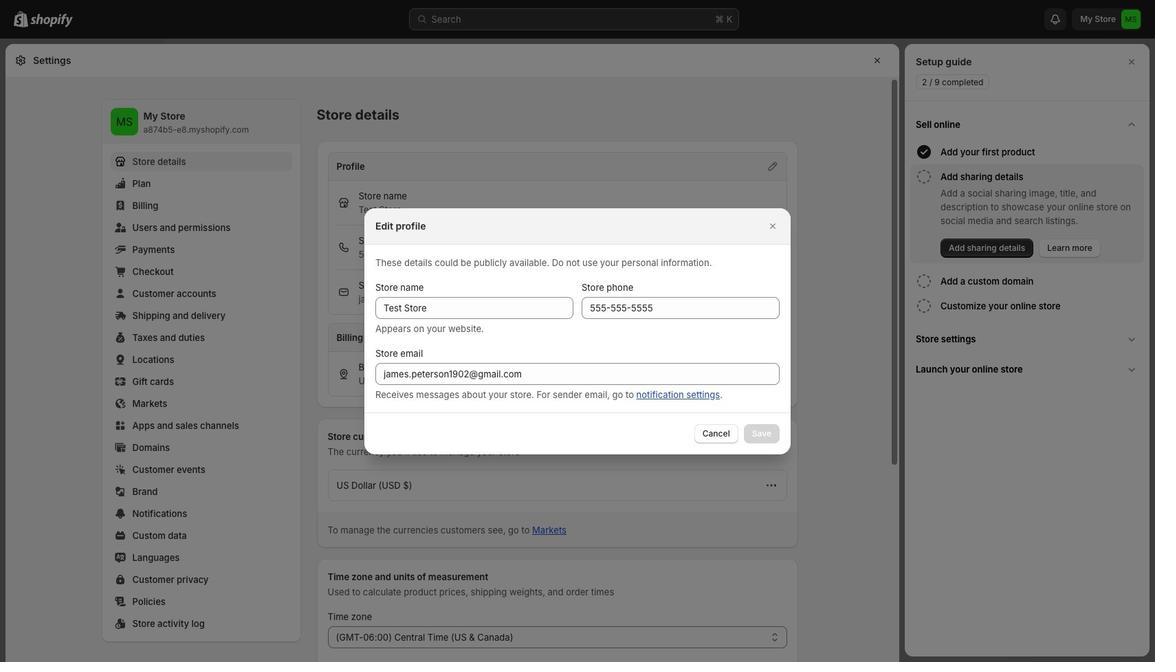 Task type: vqa. For each thing, say whether or not it's contained in the screenshot.
FULLSCREEN dialog
no



Task type: describe. For each thing, give the bounding box(es) containing it.
my store image
[[110, 108, 138, 136]]

settings dialog
[[6, 44, 900, 662]]

shopify image
[[30, 14, 73, 28]]

mark customize your online store as done image
[[916, 298, 933, 314]]



Task type: locate. For each thing, give the bounding box(es) containing it.
mark add a custom domain as done image
[[916, 273, 933, 290]]

None text field
[[376, 297, 574, 319], [376, 363, 780, 385], [376, 297, 574, 319], [376, 363, 780, 385]]

dialog
[[905, 44, 1150, 657], [0, 208, 1156, 454]]

mark add sharing details as done image
[[916, 169, 933, 185]]

None text field
[[582, 297, 780, 319]]

shop settings menu element
[[102, 100, 300, 642]]



